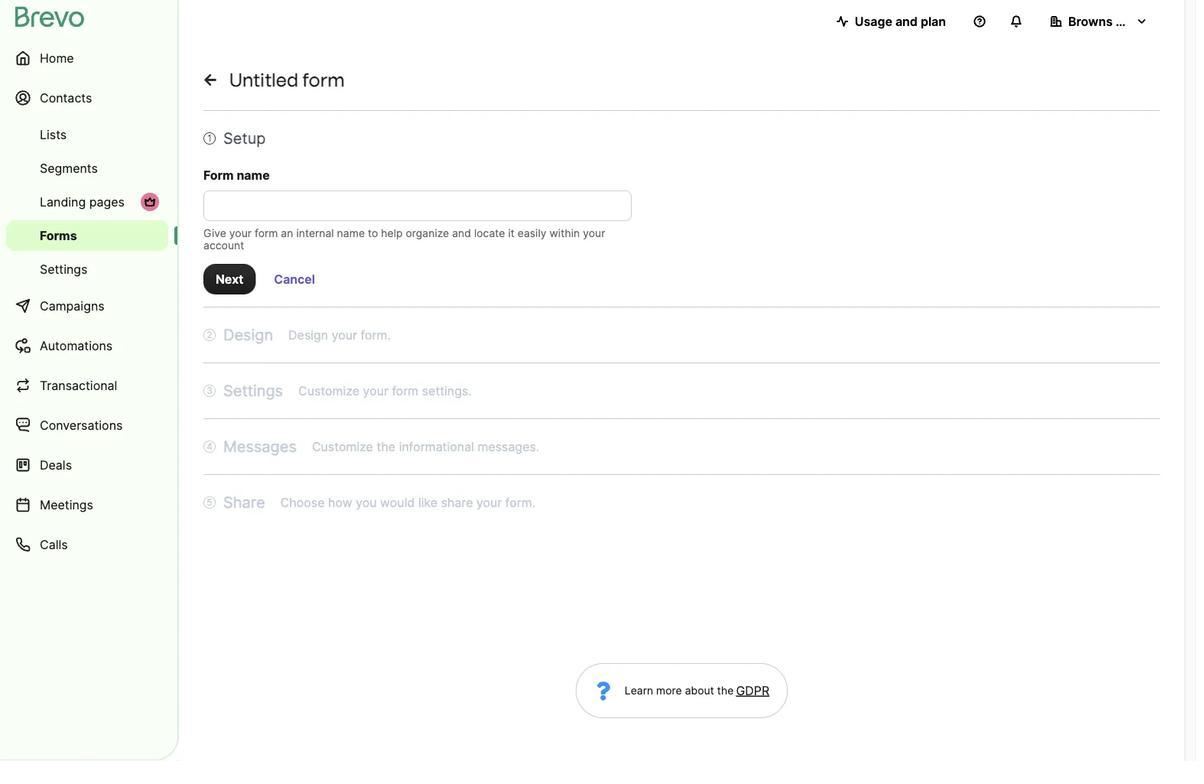 Task type: describe. For each thing, give the bounding box(es) containing it.
within
[[550, 227, 580, 240]]

your right within
[[583, 227, 606, 240]]

gdpr link
[[734, 682, 770, 700]]

landing pages link
[[6, 187, 168, 217]]

form name
[[204, 168, 270, 183]]

your for design your form.
[[332, 328, 357, 342]]

campaigns link
[[6, 288, 168, 324]]

you
[[356, 495, 377, 510]]

give your form an internal name to help organize and locate it easily within your account
[[204, 227, 606, 252]]

messages
[[223, 437, 297, 456]]

customize for messages
[[312, 439, 373, 454]]

landing pages
[[40, 194, 125, 209]]

plan
[[921, 14, 947, 29]]

0 vertical spatial name
[[237, 168, 270, 183]]

untitled form
[[230, 68, 345, 91]]

conversations
[[40, 418, 123, 433]]

forms link
[[6, 220, 168, 251]]

form for give
[[255, 227, 278, 240]]

usage and plan button
[[825, 6, 959, 37]]

segments link
[[6, 153, 168, 184]]

cancel button
[[262, 264, 328, 295]]

would
[[380, 495, 415, 510]]

next
[[216, 272, 244, 287]]

calls
[[40, 537, 68, 552]]

0 vertical spatial settings
[[40, 262, 88, 277]]

how
[[328, 495, 353, 510]]

meetings
[[40, 497, 93, 512]]

design your form.
[[289, 328, 391, 342]]

cancel
[[274, 272, 315, 287]]

browns enterprise
[[1069, 14, 1178, 29]]

your for give your form an internal name to help organize and locate it easily within your account
[[229, 227, 252, 240]]

about
[[685, 684, 715, 698]]

your for customize your form settings.
[[363, 383, 389, 398]]

left___rvooi image
[[144, 196, 156, 208]]

it
[[508, 227, 515, 240]]

transactional
[[40, 378, 117, 393]]

and inside give your form an internal name to help organize and locate it easily within your account
[[452, 227, 471, 240]]

lists
[[40, 127, 67, 142]]

name inside give your form an internal name to help organize and locate it easily within your account
[[337, 227, 365, 240]]

help
[[381, 227, 403, 240]]

locate
[[474, 227, 505, 240]]

campaigns
[[40, 298, 105, 313]]

5
[[207, 497, 212, 508]]

home
[[40, 51, 74, 65]]

1 horizontal spatial form.
[[506, 495, 536, 510]]

informational
[[399, 439, 474, 454]]



Task type: locate. For each thing, give the bounding box(es) containing it.
more
[[657, 684, 682, 698]]

4
[[207, 441, 213, 452]]

1 vertical spatial customize
[[312, 439, 373, 454]]

and left locate
[[452, 227, 471, 240]]

and left plan
[[896, 14, 918, 29]]

form inside give your form an internal name to help organize and locate it easily within your account
[[255, 227, 278, 240]]

share
[[223, 493, 265, 512]]

deals
[[40, 458, 72, 473]]

design right "2"
[[223, 326, 273, 344]]

messages.
[[478, 439, 540, 454]]

untitled
[[230, 68, 298, 91]]

form.
[[361, 328, 391, 342], [506, 495, 536, 510]]

automations
[[40, 338, 113, 353]]

your
[[229, 227, 252, 240], [583, 227, 606, 240], [332, 328, 357, 342], [363, 383, 389, 398], [477, 495, 502, 510]]

enterprise
[[1116, 14, 1178, 29]]

the inside learn more about the gdpr
[[718, 684, 734, 698]]

like
[[418, 495, 438, 510]]

forms
[[40, 228, 77, 243]]

the right about
[[718, 684, 734, 698]]

1 horizontal spatial design
[[289, 328, 328, 342]]

the left informational
[[377, 439, 396, 454]]

3
[[207, 385, 213, 396]]

settings link
[[6, 254, 168, 285]]

transactional link
[[6, 367, 168, 404]]

2 horizontal spatial form
[[392, 383, 419, 398]]

your up customize your form settings.
[[332, 328, 357, 342]]

setup
[[223, 129, 266, 148]]

automations link
[[6, 328, 168, 364]]

gdpr
[[736, 683, 770, 698]]

2 vertical spatial form
[[392, 383, 419, 398]]

form. down messages.
[[506, 495, 536, 510]]

meetings link
[[6, 487, 168, 523]]

contacts link
[[6, 80, 168, 116]]

and inside button
[[896, 14, 918, 29]]

form left settings.
[[392, 383, 419, 398]]

name
[[237, 168, 270, 183], [337, 227, 365, 240]]

learn
[[625, 684, 654, 698]]

1 vertical spatial name
[[337, 227, 365, 240]]

choose
[[281, 495, 325, 510]]

settings.
[[422, 383, 472, 398]]

0 horizontal spatial the
[[377, 439, 396, 454]]

deals link
[[6, 447, 168, 484]]

segments
[[40, 161, 98, 176]]

the
[[377, 439, 396, 454], [718, 684, 734, 698]]

usage
[[855, 14, 893, 29]]

customize the informational messages.
[[312, 439, 540, 454]]

customize
[[298, 383, 360, 398], [312, 439, 373, 454]]

and
[[896, 14, 918, 29], [452, 227, 471, 240]]

design down cancel button
[[289, 328, 328, 342]]

next button
[[204, 264, 256, 295]]

give
[[204, 227, 226, 240]]

easily
[[518, 227, 547, 240]]

1
[[208, 133, 212, 144]]

0 vertical spatial the
[[377, 439, 396, 454]]

share
[[441, 495, 473, 510]]

design for design your form.
[[289, 328, 328, 342]]

name right form
[[237, 168, 270, 183]]

0 horizontal spatial design
[[223, 326, 273, 344]]

form. up customize your form settings.
[[361, 328, 391, 342]]

customize for settings
[[298, 383, 360, 398]]

1 horizontal spatial the
[[718, 684, 734, 698]]

0 horizontal spatial name
[[237, 168, 270, 183]]

2
[[207, 329, 212, 341]]

calls link
[[6, 526, 168, 563]]

form
[[204, 168, 234, 183]]

customize your form settings.
[[298, 383, 472, 398]]

1 vertical spatial form.
[[506, 495, 536, 510]]

1 horizontal spatial and
[[896, 14, 918, 29]]

design for design
[[223, 326, 273, 344]]

1 vertical spatial and
[[452, 227, 471, 240]]

settings
[[40, 262, 88, 277], [223, 381, 283, 400]]

form left an
[[255, 227, 278, 240]]

design
[[223, 326, 273, 344], [289, 328, 328, 342]]

settings right 3
[[223, 381, 283, 400]]

landing
[[40, 194, 86, 209]]

settings down forms
[[40, 262, 88, 277]]

None text field
[[204, 191, 632, 221]]

form right "untitled"
[[303, 68, 345, 91]]

your down 'design your form.'
[[363, 383, 389, 398]]

1 horizontal spatial form
[[303, 68, 345, 91]]

0 horizontal spatial and
[[452, 227, 471, 240]]

learn more about the gdpr
[[625, 683, 770, 698]]

1 horizontal spatial settings
[[223, 381, 283, 400]]

to
[[368, 227, 378, 240]]

choose how you would like share your form.
[[281, 495, 536, 510]]

your right the give
[[229, 227, 252, 240]]

0 vertical spatial customize
[[298, 383, 360, 398]]

customize down 'design your form.'
[[298, 383, 360, 398]]

form for customize
[[392, 383, 419, 398]]

0 vertical spatial form.
[[361, 328, 391, 342]]

browns
[[1069, 14, 1113, 29]]

lists link
[[6, 119, 168, 150]]

form
[[303, 68, 345, 91], [255, 227, 278, 240], [392, 383, 419, 398]]

pages
[[89, 194, 125, 209]]

0 horizontal spatial settings
[[40, 262, 88, 277]]

your right share
[[477, 495, 502, 510]]

home link
[[6, 40, 168, 77]]

0 horizontal spatial form
[[255, 227, 278, 240]]

customize up how
[[312, 439, 373, 454]]

contacts
[[40, 90, 92, 105]]

1 horizontal spatial name
[[337, 227, 365, 240]]

organize
[[406, 227, 449, 240]]

internal
[[296, 227, 334, 240]]

1 vertical spatial the
[[718, 684, 734, 698]]

name left to
[[337, 227, 365, 240]]

1 vertical spatial settings
[[223, 381, 283, 400]]

browns enterprise button
[[1038, 6, 1178, 37]]

an
[[281, 227, 293, 240]]

conversations link
[[6, 407, 168, 444]]

0 horizontal spatial form.
[[361, 328, 391, 342]]

account
[[204, 239, 244, 252]]

1 vertical spatial form
[[255, 227, 278, 240]]

0 vertical spatial form
[[303, 68, 345, 91]]

usage and plan
[[855, 14, 947, 29]]

0 vertical spatial and
[[896, 14, 918, 29]]



Task type: vqa. For each thing, say whether or not it's contained in the screenshot.
the within the Learn more about the GDPR
yes



